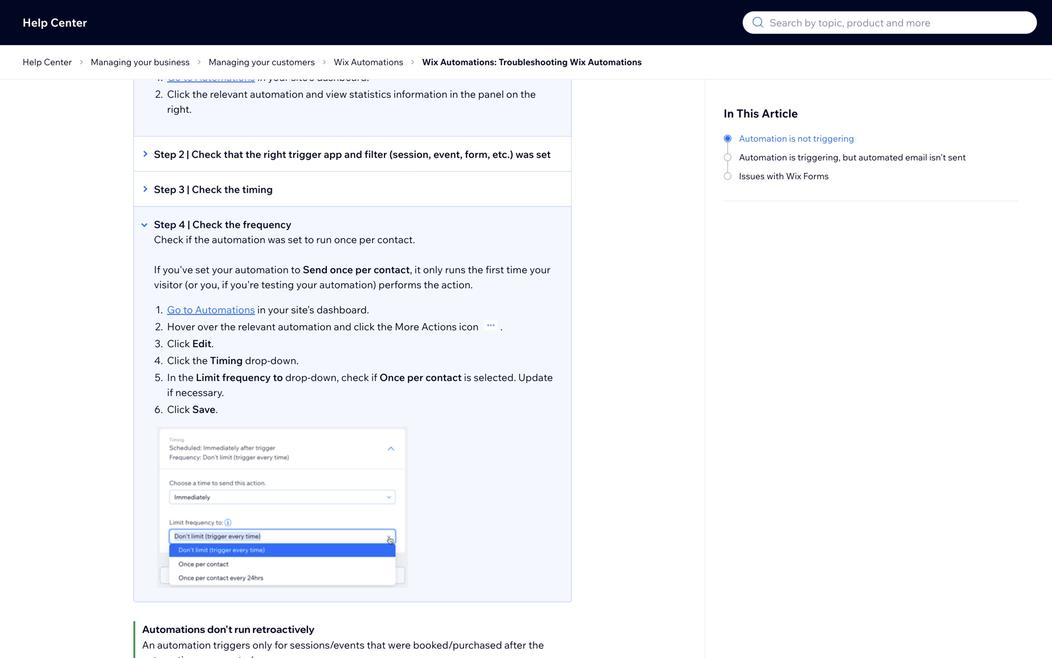 Task type: describe. For each thing, give the bounding box(es) containing it.
for
[[275, 639, 288, 651]]

your down testing
[[268, 303, 289, 316]]

wix right "troubleshooting"
[[570, 56, 586, 67]]

step 2 | check that the right trigger app and filter (session, event, form, etc.) was set
[[154, 148, 551, 160]]

trigger
[[289, 148, 322, 160]]

is for not
[[790, 133, 796, 144]]

your left customers
[[252, 56, 270, 67]]

help inside help center 'link'
[[23, 56, 42, 67]]

your left the business
[[134, 56, 152, 67]]

the inside automations don't run retroactively an automation triggers only for sessions/events that were booked/purchased after the automation was created.
[[529, 639, 544, 651]]

1 horizontal spatial contact
[[426, 371, 462, 384]]

but
[[843, 152, 857, 163]]

in the limit frequency to drop-down, check if once per contact
[[167, 371, 462, 384]]

statistics
[[350, 88, 392, 100]]

dashboard. for go to automations in your site's dashboard. click the relevant automation and view statistics information in the panel on the right.
[[317, 71, 369, 83]]

timing
[[242, 183, 273, 196]]

your down send
[[296, 278, 317, 291]]

an
[[142, 639, 155, 651]]

information
[[394, 88, 448, 100]]

selected.
[[474, 371, 516, 384]]

go for go to automations in your site's dashboard.
[[167, 303, 181, 316]]

1 help center from the top
[[23, 15, 87, 29]]

1 vertical spatial relevant
[[238, 320, 276, 333]]

wix automations
[[334, 56, 404, 67]]

form,
[[465, 148, 491, 160]]

not
[[798, 133, 812, 144]]

click inside go to automations in your site's dashboard. click the relevant automation and view statistics information in the panel on the right.
[[167, 88, 190, 100]]

step 2 | check that the right trigger app and filter (session, event, form, etc.) was set button
[[134, 147, 559, 162]]

is for triggering,
[[790, 152, 796, 163]]

automation down step 4 | check the frequency
[[212, 233, 266, 246]]

only inside automations don't run retroactively an automation triggers only for sessions/events that were booked/purchased after the automation was created.
[[253, 639, 272, 651]]

if
[[154, 263, 161, 276]]

. for click save .
[[216, 403, 218, 416]]

testing
[[261, 278, 294, 291]]

triggering
[[814, 133, 855, 144]]

automation is not triggering
[[740, 133, 855, 144]]

managing your business link
[[87, 55, 194, 70]]

0 horizontal spatial set
[[195, 263, 210, 276]]

that inside dropdown button
[[224, 148, 243, 160]]

sent
[[949, 152, 967, 163]]

automated
[[859, 152, 904, 163]]

panel
[[478, 88, 504, 100]]

forms
[[804, 170, 830, 181]]

wix up view
[[334, 56, 349, 67]]

step 3 | check the timing button
[[134, 182, 559, 197]]

relevant inside go to automations in your site's dashboard. click the relevant automation and view statistics information in the panel on the right.
[[210, 88, 248, 100]]

automation)
[[320, 278, 377, 291]]

1 horizontal spatial set
[[288, 233, 302, 246]]

set inside dropdown button
[[537, 148, 551, 160]]

hover
[[167, 320, 195, 333]]

2 vertical spatial and
[[334, 320, 352, 333]]

click edit . click the timing drop-down.
[[167, 337, 299, 367]]

automation is triggering, but automated email isn't sent
[[740, 152, 967, 163]]

etc.)
[[493, 148, 514, 160]]

on
[[507, 88, 519, 100]]

and inside go to automations in your site's dashboard. click the relevant automation and view statistics information in the panel on the right.
[[306, 88, 324, 100]]

you,
[[200, 278, 220, 291]]

4 click from the top
[[167, 403, 190, 416]]

run inside automations don't run retroactively an automation triggers only for sessions/events that were booked/purchased after the automation was created.
[[235, 623, 251, 635]]

business
[[154, 56, 190, 67]]

4
[[179, 218, 185, 231]]

edit
[[192, 337, 212, 350]]

Search by topic, product and more field
[[766, 12, 1030, 33]]

| for 4
[[188, 218, 190, 231]]

0 vertical spatial help center link
[[23, 15, 87, 29]]

issues
[[740, 170, 765, 181]]

this
[[737, 106, 760, 120]]

step for step 2 | check that the right trigger app and filter (session, event, form, etc.) was set
[[154, 148, 177, 160]]

your inside go to automations in your site's dashboard. click the relevant automation and view statistics information in the panel on the right.
[[268, 71, 289, 83]]

check for 3
[[192, 183, 222, 196]]

step 3 | check the timing
[[154, 183, 273, 196]]

performs
[[379, 278, 422, 291]]

automations inside go to automations in your site's dashboard. click the relevant automation and view statistics information in the panel on the right.
[[195, 71, 255, 83]]

managing for managing your customers
[[209, 56, 250, 67]]

dashboard. for go to automations in your site's dashboard.
[[317, 303, 369, 316]]

wix automations link
[[330, 55, 407, 70]]

in for go to automations in your site's dashboard. click the relevant automation and view statistics information in the panel on the right.
[[257, 71, 266, 83]]

hover over the relevant automation and click the more actions icon
[[167, 320, 481, 333]]

event,
[[434, 148, 463, 160]]

managing your customers
[[209, 56, 315, 67]]

with
[[767, 170, 785, 181]]

if inside , it only runs the first time your visitor (or you, if you're testing your automation) performs the action.
[[222, 278, 228, 291]]

update
[[519, 371, 553, 384]]

1 vertical spatial frequency
[[222, 371, 271, 384]]

over
[[198, 320, 218, 333]]

you've
[[163, 263, 193, 276]]

down.
[[271, 354, 299, 367]]

triggers
[[213, 639, 250, 651]]

view
[[326, 88, 347, 100]]

1 vertical spatial help center link
[[19, 55, 76, 70]]

. for click edit . click the timing drop-down.
[[212, 337, 214, 350]]

check
[[342, 371, 369, 384]]

check down 4
[[154, 233, 184, 246]]

triggering,
[[798, 152, 841, 163]]

time
[[507, 263, 528, 276]]

step for step 4 | check the frequency
[[154, 218, 177, 231]]

email
[[906, 152, 928, 163]]

wix up information
[[422, 56, 439, 67]]

runs
[[445, 263, 466, 276]]

is selected. update if necessary.
[[167, 371, 553, 399]]

created.
[[218, 654, 256, 658]]

automation right "an"
[[157, 639, 211, 651]]

were
[[388, 639, 411, 651]]

timing
[[210, 354, 243, 367]]

was inside automations don't run retroactively an automation triggers only for sessions/events that were booked/purchased after the automation was created.
[[198, 654, 216, 658]]

site's for go to automations in your site's dashboard.
[[291, 303, 315, 316]]

the inside step 2 | check that the right trigger app and filter (session, event, form, etc.) was set dropdown button
[[246, 148, 261, 160]]

go to automations in your site's dashboard. click the relevant automation and view statistics information in the panel on the right.
[[167, 71, 536, 115]]

1 vertical spatial in
[[450, 88, 458, 100]]

check for 4
[[192, 218, 223, 231]]

visitor
[[154, 278, 183, 291]]

center inside 'link'
[[44, 56, 72, 67]]

site's for go to automations in your site's dashboard. click the relevant automation and view statistics information in the panel on the right.
[[291, 71, 315, 83]]

go to automations link for click the relevant automation and view statistics information in the panel on the right.
[[167, 71, 255, 83]]

1 vertical spatial was
[[268, 233, 286, 246]]

actions
[[422, 320, 457, 333]]

you're
[[230, 278, 259, 291]]

in this article
[[724, 106, 799, 120]]

in for in the limit frequency to drop-down, check if once per contact
[[167, 371, 176, 384]]



Task type: locate. For each thing, give the bounding box(es) containing it.
to up hover
[[183, 303, 193, 316]]

managing your customers link
[[205, 55, 319, 70]]

your down customers
[[268, 71, 289, 83]]

1 vertical spatial help
[[23, 56, 42, 67]]

in up necessary.
[[167, 371, 176, 384]]

1 vertical spatial site's
[[291, 303, 315, 316]]

dashboard. inside go to automations in your site's dashboard. click the relevant automation and view statistics information in the panel on the right.
[[317, 71, 369, 83]]

managing left the business
[[91, 56, 132, 67]]

more
[[395, 320, 420, 333]]

save
[[192, 403, 216, 416]]

in for go to automations in your site's dashboard.
[[257, 303, 266, 316]]

1 vertical spatial per
[[356, 263, 372, 276]]

check right the "3"
[[192, 183, 222, 196]]

2 vertical spatial per
[[407, 371, 424, 384]]

that
[[224, 148, 243, 160], [367, 639, 386, 651]]

1 go to automations link from the top
[[167, 71, 255, 83]]

3
[[179, 183, 185, 196]]

| for 3
[[187, 183, 190, 196]]

wix
[[334, 56, 349, 67], [422, 56, 439, 67], [570, 56, 586, 67], [787, 170, 802, 181]]

| right 4
[[188, 218, 190, 231]]

automation down in this article at the top right
[[740, 133, 788, 144]]

drop- down down.
[[285, 371, 311, 384]]

contact.
[[378, 233, 416, 246]]

frequency
[[243, 218, 292, 231], [222, 371, 271, 384]]

automation up testing
[[235, 263, 289, 276]]

go
[[167, 71, 181, 83], [167, 303, 181, 316]]

is left selected.
[[464, 371, 472, 384]]

(or
[[185, 278, 198, 291]]

2 horizontal spatial .
[[501, 320, 505, 333]]

2 vertical spatial .
[[216, 403, 218, 416]]

go to automations link
[[167, 71, 255, 83], [167, 303, 255, 316]]

check inside step 2 | check that the right trigger app and filter (session, event, form, etc.) was set dropdown button
[[192, 148, 222, 160]]

step inside dropdown button
[[154, 183, 177, 196]]

1 horizontal spatial drop-
[[285, 371, 311, 384]]

1 vertical spatial go to automations link
[[167, 303, 255, 316]]

only
[[423, 263, 443, 276], [253, 639, 272, 651]]

check if the automation was set to run once per contact.
[[154, 233, 416, 246]]

0 vertical spatial center
[[51, 15, 87, 29]]

is inside is selected. update if necessary.
[[464, 371, 472, 384]]

0 vertical spatial contact
[[374, 263, 410, 276]]

automations:
[[440, 56, 497, 67]]

0 vertical spatial set
[[537, 148, 551, 160]]

0 horizontal spatial drop-
[[245, 354, 271, 367]]

2 vertical spatial |
[[188, 218, 190, 231]]

0 vertical spatial go to automations link
[[167, 71, 255, 83]]

app
[[324, 148, 342, 160]]

click save .
[[167, 403, 218, 416]]

only inside , it only runs the first time your visitor (or you, if you're testing your automation) performs the action.
[[423, 263, 443, 276]]

that up step 3 | check the timing
[[224, 148, 243, 160]]

1 horizontal spatial run
[[316, 233, 332, 246]]

in down managing your customers link
[[257, 71, 266, 83]]

,
[[410, 263, 413, 276]]

and left click
[[334, 320, 352, 333]]

drop- inside click edit . click the timing drop-down.
[[245, 354, 271, 367]]

contact up performs
[[374, 263, 410, 276]]

| for 2
[[187, 148, 189, 160]]

automation up issues
[[740, 152, 788, 163]]

0 vertical spatial site's
[[291, 71, 315, 83]]

if right you, in the left top of the page
[[222, 278, 228, 291]]

.
[[501, 320, 505, 333], [212, 337, 214, 350], [216, 403, 218, 416]]

is down automation is not triggering
[[790, 152, 796, 163]]

1 help from the top
[[23, 15, 48, 29]]

2 automation from the top
[[740, 152, 788, 163]]

step left 4
[[154, 218, 177, 231]]

if up 'you've'
[[186, 233, 192, 246]]

once down step 4 | check the frequency dropdown button
[[334, 233, 357, 246]]

booked/purchased
[[413, 639, 502, 651]]

1 step from the top
[[154, 148, 177, 160]]

in right information
[[450, 88, 458, 100]]

1 go from the top
[[167, 71, 181, 83]]

your right time
[[530, 263, 551, 276]]

dashboard.
[[317, 71, 369, 83], [317, 303, 369, 316]]

down,
[[311, 371, 339, 384]]

1 vertical spatial .
[[212, 337, 214, 350]]

0 horizontal spatial managing
[[91, 56, 132, 67]]

relevant down the go to automations in your site's dashboard. at the top
[[238, 320, 276, 333]]

once up 'automation)'
[[330, 263, 353, 276]]

drop-
[[245, 354, 271, 367], [285, 371, 311, 384]]

it
[[415, 263, 421, 276]]

dashboard. up view
[[317, 71, 369, 83]]

step left the "3"
[[154, 183, 177, 196]]

after
[[505, 639, 527, 651]]

1 vertical spatial and
[[345, 148, 363, 160]]

automation for automation is triggering, but automated email isn't sent
[[740, 152, 788, 163]]

0 vertical spatial and
[[306, 88, 324, 100]]

automations
[[351, 56, 404, 67], [588, 56, 642, 67], [195, 71, 255, 83], [195, 303, 255, 316], [142, 623, 205, 635]]

2 vertical spatial was
[[198, 654, 216, 658]]

(session,
[[390, 148, 431, 160]]

isn't
[[930, 152, 947, 163]]

automation inside go to automations in your site's dashboard. click the relevant automation and view statistics information in the panel on the right.
[[250, 88, 304, 100]]

center
[[51, 15, 87, 29], [44, 56, 72, 67]]

relevant
[[210, 88, 248, 100], [238, 320, 276, 333]]

0 vertical spatial that
[[224, 148, 243, 160]]

managing
[[91, 56, 132, 67], [209, 56, 250, 67]]

if up click save .
[[167, 386, 173, 399]]

step 4 | check the frequency button
[[134, 217, 559, 232]]

0 vertical spatial run
[[316, 233, 332, 246]]

step 4 | check the frequency
[[154, 218, 292, 231]]

2 managing from the left
[[209, 56, 250, 67]]

per
[[359, 233, 375, 246], [356, 263, 372, 276], [407, 371, 424, 384]]

necessary.
[[175, 386, 224, 399]]

managing your business
[[91, 56, 190, 67]]

2 dashboard. from the top
[[317, 303, 369, 316]]

step for step 3 | check the timing
[[154, 183, 177, 196]]

send
[[303, 263, 328, 276]]

was down "triggers"
[[198, 654, 216, 658]]

0 vertical spatial is
[[790, 133, 796, 144]]

set right etc.)
[[537, 148, 551, 160]]

1 managing from the left
[[91, 56, 132, 67]]

automation
[[250, 88, 304, 100], [212, 233, 266, 246], [235, 263, 289, 276], [278, 320, 332, 333], [157, 639, 211, 651], [142, 654, 196, 658]]

to inside go to automations in your site's dashboard. click the relevant automation and view statistics information in the panel on the right.
[[183, 71, 193, 83]]

automation down managing your customers link
[[250, 88, 304, 100]]

go down the business
[[167, 71, 181, 83]]

managing for managing your business
[[91, 56, 132, 67]]

3 step from the top
[[154, 218, 177, 231]]

managing right the business
[[209, 56, 250, 67]]

per up 'automation)'
[[356, 263, 372, 276]]

set up if you've set your automation to send once per contact
[[288, 233, 302, 246]]

0 vertical spatial |
[[187, 148, 189, 160]]

check right 4
[[192, 218, 223, 231]]

3 click from the top
[[167, 354, 190, 367]]

1 automation from the top
[[740, 133, 788, 144]]

1 horizontal spatial that
[[367, 639, 386, 651]]

to up send
[[305, 233, 314, 246]]

to left send
[[291, 263, 301, 276]]

is left not
[[790, 133, 796, 144]]

frequency inside dropdown button
[[243, 218, 292, 231]]

1 vertical spatial that
[[367, 639, 386, 651]]

if inside is selected. update if necessary.
[[167, 386, 173, 399]]

and left view
[[306, 88, 324, 100]]

set
[[537, 148, 551, 160], [288, 233, 302, 246], [195, 263, 210, 276]]

1 horizontal spatial only
[[423, 263, 443, 276]]

, it only runs the first time your visitor (or you, if you're testing your automation) performs the action.
[[154, 263, 551, 291]]

the inside click edit . click the timing drop-down.
[[192, 354, 208, 367]]

0 horizontal spatial in
[[167, 371, 176, 384]]

0 horizontal spatial only
[[253, 639, 272, 651]]

| right 2
[[187, 148, 189, 160]]

0 vertical spatial once
[[334, 233, 357, 246]]

2 site's from the top
[[291, 303, 315, 316]]

go up hover
[[167, 303, 181, 316]]

action.
[[442, 278, 473, 291]]

|
[[187, 148, 189, 160], [187, 183, 190, 196], [188, 218, 190, 231]]

automation up down.
[[278, 320, 332, 333]]

0 horizontal spatial that
[[224, 148, 243, 160]]

set up you, in the left top of the page
[[195, 263, 210, 276]]

and right "app"
[[345, 148, 363, 160]]

go inside go to automations in your site's dashboard. click the relevant automation and view statistics information in the panel on the right.
[[167, 71, 181, 83]]

help center
[[23, 15, 87, 29], [23, 56, 72, 67]]

1 horizontal spatial .
[[216, 403, 218, 416]]

0 vertical spatial was
[[516, 148, 534, 160]]

| inside dropdown button
[[187, 183, 190, 196]]

0 vertical spatial only
[[423, 263, 443, 276]]

first
[[486, 263, 504, 276]]

automation down "an"
[[142, 654, 196, 658]]

right.
[[167, 103, 192, 115]]

once
[[334, 233, 357, 246], [330, 263, 353, 276]]

2 vertical spatial is
[[464, 371, 472, 384]]

1 vertical spatial dashboard.
[[317, 303, 369, 316]]

0 vertical spatial dashboard.
[[317, 71, 369, 83]]

0 vertical spatial drop-
[[245, 354, 271, 367]]

0 horizontal spatial run
[[235, 623, 251, 635]]

1 vertical spatial run
[[235, 623, 251, 635]]

in for in this article
[[724, 106, 735, 120]]

was inside dropdown button
[[516, 148, 534, 160]]

was right etc.)
[[516, 148, 534, 160]]

automation for automation is not triggering
[[740, 133, 788, 144]]

0 vertical spatial .
[[501, 320, 505, 333]]

help center link
[[23, 15, 87, 29], [19, 55, 76, 70]]

2 vertical spatial set
[[195, 263, 210, 276]]

1 vertical spatial automation
[[740, 152, 788, 163]]

0 horizontal spatial .
[[212, 337, 214, 350]]

the inside step 3 | check the timing dropdown button
[[224, 183, 240, 196]]

site's down customers
[[291, 71, 315, 83]]

| right the "3"
[[187, 183, 190, 196]]

contact
[[374, 263, 410, 276], [426, 371, 462, 384]]

0 vertical spatial step
[[154, 148, 177, 160]]

2 vertical spatial in
[[257, 303, 266, 316]]

1 vertical spatial drop-
[[285, 371, 311, 384]]

1 vertical spatial is
[[790, 152, 796, 163]]

the inside step 4 | check the frequency dropdown button
[[225, 218, 241, 231]]

automation
[[740, 133, 788, 144], [740, 152, 788, 163]]

0 vertical spatial help center
[[23, 15, 87, 29]]

that inside automations don't run retroactively an automation triggers only for sessions/events that were booked/purchased after the automation was created.
[[367, 639, 386, 651]]

if left once on the bottom left of the page
[[372, 371, 378, 384]]

if
[[186, 233, 192, 246], [222, 278, 228, 291], [372, 371, 378, 384], [167, 386, 173, 399]]

. down necessary.
[[216, 403, 218, 416]]

go to automations link for hover over the relevant automation and click the more actions icon
[[167, 303, 255, 316]]

1 dashboard. from the top
[[317, 71, 369, 83]]

2 horizontal spatial set
[[537, 148, 551, 160]]

1 vertical spatial go
[[167, 303, 181, 316]]

1 vertical spatial step
[[154, 183, 177, 196]]

and inside dropdown button
[[345, 148, 363, 160]]

site's
[[291, 71, 315, 83], [291, 303, 315, 316]]

click
[[354, 320, 375, 333]]

sessions/events
[[290, 639, 365, 651]]

customers
[[272, 56, 315, 67]]

your up you, in the left top of the page
[[212, 263, 233, 276]]

go to automations in your site's dashboard.
[[167, 303, 369, 316]]

to down down.
[[273, 371, 283, 384]]

step left 2
[[154, 148, 177, 160]]

2 help center from the top
[[23, 56, 72, 67]]

contact down actions
[[426, 371, 462, 384]]

issues with wix forms
[[740, 170, 830, 181]]

1 vertical spatial center
[[44, 56, 72, 67]]

0 vertical spatial go
[[167, 71, 181, 83]]

run down step 4 | check the frequency dropdown button
[[316, 233, 332, 246]]

1 vertical spatial contact
[[426, 371, 462, 384]]

0 vertical spatial per
[[359, 233, 375, 246]]

1 click from the top
[[167, 88, 190, 100]]

your
[[134, 56, 152, 67], [252, 56, 270, 67], [268, 71, 289, 83], [212, 263, 233, 276], [530, 263, 551, 276], [296, 278, 317, 291], [268, 303, 289, 316]]

0 vertical spatial frequency
[[243, 218, 292, 231]]

0 vertical spatial in
[[724, 106, 735, 120]]

1 horizontal spatial in
[[724, 106, 735, 120]]

help center inside 'link'
[[23, 56, 72, 67]]

if you've set your automation to send once per contact
[[154, 263, 410, 276]]

0 horizontal spatial contact
[[374, 263, 410, 276]]

icon
[[459, 320, 479, 333]]

to down the business
[[183, 71, 193, 83]]

2 horizontal spatial was
[[516, 148, 534, 160]]

that left were
[[367, 639, 386, 651]]

in
[[724, 106, 735, 120], [167, 371, 176, 384]]

in down testing
[[257, 303, 266, 316]]

0 vertical spatial help
[[23, 15, 48, 29]]

1 vertical spatial only
[[253, 639, 272, 651]]

site's up 'hover over the relevant automation and click the more actions icon'
[[291, 303, 315, 316]]

check inside step 3 | check the timing dropdown button
[[192, 183, 222, 196]]

1 site's from the top
[[291, 71, 315, 83]]

only left for
[[253, 639, 272, 651]]

. right icon
[[501, 320, 505, 333]]

1 vertical spatial help center
[[23, 56, 72, 67]]

1 vertical spatial set
[[288, 233, 302, 246]]

was up if you've set your automation to send once per contact
[[268, 233, 286, 246]]

1 vertical spatial |
[[187, 183, 190, 196]]

0 vertical spatial automation
[[740, 133, 788, 144]]

0 vertical spatial in
[[257, 71, 266, 83]]

per right once on the bottom left of the page
[[407, 371, 424, 384]]

go to automations link up over
[[167, 303, 255, 316]]

. down over
[[212, 337, 214, 350]]

2 go from the top
[[167, 303, 181, 316]]

1 horizontal spatial managing
[[209, 56, 250, 67]]

retroactively
[[253, 623, 315, 635]]

run up "triggers"
[[235, 623, 251, 635]]

1 vertical spatial in
[[167, 371, 176, 384]]

run
[[316, 233, 332, 246], [235, 623, 251, 635]]

limit
[[196, 371, 220, 384]]

per down step 4 | check the frequency dropdown button
[[359, 233, 375, 246]]

2 step from the top
[[154, 183, 177, 196]]

frequency up check if the automation was set to run once per contact.
[[243, 218, 292, 231]]

check for 2
[[192, 148, 222, 160]]

2 click from the top
[[167, 337, 190, 350]]

. inside click edit . click the timing drop-down.
[[212, 337, 214, 350]]

dashboard. up 'hover over the relevant automation and click the more actions icon'
[[317, 303, 369, 316]]

go to automations link down the business
[[167, 71, 255, 83]]

2 vertical spatial step
[[154, 218, 177, 231]]

only right it
[[423, 263, 443, 276]]

0 vertical spatial relevant
[[210, 88, 248, 100]]

1 horizontal spatial was
[[268, 233, 286, 246]]

frequency down timing
[[222, 371, 271, 384]]

site's inside go to automations in your site's dashboard. click the relevant automation and view statistics information in the panel on the right.
[[291, 71, 315, 83]]

check inside step 4 | check the frequency dropdown button
[[192, 218, 223, 231]]

in left the this
[[724, 106, 735, 120]]

1 vertical spatial once
[[330, 263, 353, 276]]

relevant down managing your customers link
[[210, 88, 248, 100]]

automations don't run retroactively an automation triggers only for sessions/events that were booked/purchased after the automation was created.
[[142, 623, 544, 658]]

wix right with at the top
[[787, 170, 802, 181]]

article
[[762, 106, 799, 120]]

2 help from the top
[[23, 56, 42, 67]]

troubleshooting
[[499, 56, 568, 67]]

check right 2
[[192, 148, 222, 160]]

0 horizontal spatial was
[[198, 654, 216, 658]]

2 go to automations link from the top
[[167, 303, 255, 316]]

go for go to automations in your site's dashboard. click the relevant automation and view statistics information in the panel on the right.
[[167, 71, 181, 83]]

drop- right timing
[[245, 354, 271, 367]]

right
[[264, 148, 286, 160]]

automations inside automations don't run retroactively an automation triggers only for sessions/events that were booked/purchased after the automation was created.
[[142, 623, 205, 635]]

don't
[[207, 623, 233, 635]]



Task type: vqa. For each thing, say whether or not it's contained in the screenshot.


